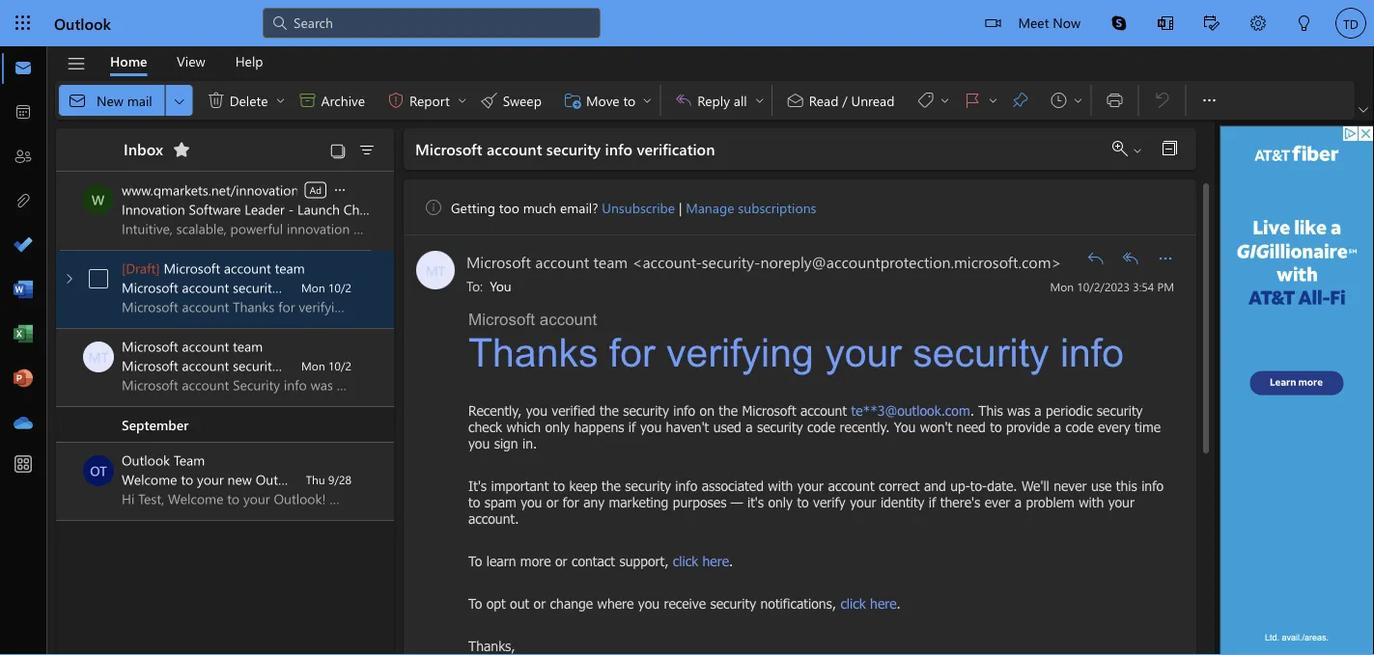 Task type: vqa. For each thing, say whether or not it's contained in the screenshot.
Fri 9/29
no



Task type: describe. For each thing, give the bounding box(es) containing it.
 button
[[324, 136, 351, 163]]

mail
[[127, 91, 152, 109]]

to-
[[970, 478, 987, 494]]

to for to opt out or change where you receive security notifications,
[[468, 595, 482, 612]]

to for to learn more or contact support,
[[468, 553, 482, 569]]

support,
[[619, 553, 669, 569]]

it's
[[747, 494, 764, 510]]

microsoft account security info verification inside message list list box
[[122, 279, 375, 296]]

unsubscribe
[[602, 199, 675, 217]]

september
[[122, 416, 189, 434]]

keep
[[569, 478, 597, 494]]

tab list inside thanks for verifying your security info application
[[96, 46, 278, 76]]

periodic
[[1046, 402, 1093, 419]]

info left on
[[673, 402, 695, 419]]

if inside it's important to keep the security info associated with your account correct and up-to-date. we'll never use this info to spam you or for any marketing purposes — it's only to verify your identity if there's ever a problem with your account.
[[929, 494, 936, 510]]

 button
[[1142, 0, 1189, 49]]

Select a conversation checkbox
[[83, 456, 122, 487]]

if inside . this was a periodic security check which only happens if you haven't used a security code recently. you won't need to provide a code every time you sign in.
[[628, 419, 636, 435]]


[[1086, 249, 1106, 268]]

te**3@outlook.com
[[851, 402, 970, 419]]


[[298, 91, 317, 110]]


[[1112, 141, 1128, 156]]

help
[[235, 52, 263, 70]]

security inside microsoft account thanks for verifying your security info
[[913, 331, 1049, 375]]

the inside it's important to keep the security info associated with your account correct and up-to-date. we'll never use this info to spam you or for any marketing purposes — it's only to verify your identity if there's ever a problem with your account.
[[602, 478, 621, 494]]

microsoft down report
[[415, 139, 482, 159]]

where
[[597, 595, 634, 612]]

[draft] microsoft account team
[[122, 259, 305, 277]]

Search for email, meetings, files and more. field
[[292, 12, 589, 32]]


[[172, 140, 191, 159]]

1 code from the left
[[807, 419, 835, 435]]

 button for 
[[752, 85, 767, 116]]


[[206, 91, 226, 110]]

a inside it's important to keep the security info associated with your account correct and up-to-date. we'll never use this info to spam you or for any marketing purposes — it's only to verify your identity if there's ever a problem with your account.
[[1015, 494, 1022, 510]]

info right this
[[1141, 478, 1164, 494]]

your inside message list list box
[[197, 471, 224, 489]]

too
[[499, 199, 519, 217]]

team for microsoft account team <account-security-noreply@accountprotection.microsoft.com>
[[593, 251, 628, 272]]

 
[[1049, 91, 1084, 110]]

1 horizontal spatial team
[[275, 259, 305, 277]]

 button
[[954, 85, 985, 116]]

verifying
[[666, 331, 814, 375]]

0 vertical spatial click
[[673, 553, 698, 569]]

 report 
[[386, 91, 468, 110]]


[[1162, 141, 1177, 156]]

thu 9/28
[[306, 472, 351, 488]]

getting
[[451, 199, 495, 217]]

0 vertical spatial microsoft account security info verification
[[415, 139, 715, 159]]

security down 
[[546, 139, 601, 159]]

the right verified
[[600, 402, 619, 419]]

outlook team
[[122, 451, 205, 469]]

 inside  
[[987, 95, 999, 106]]

there's
[[940, 494, 980, 510]]


[[68, 91, 87, 110]]

 button
[[1095, 85, 1134, 116]]

click here link for to learn more or contact support,
[[673, 553, 729, 569]]

 button
[[57, 47, 96, 80]]

you up in.
[[526, 402, 547, 419]]

your right "never"
[[1108, 494, 1135, 510]]

|
[[679, 199, 682, 217]]

to left "keep"
[[553, 478, 565, 494]]

info down '-'
[[282, 279, 305, 296]]

to:
[[466, 277, 483, 295]]

 getting too much email? unsubscribe | manage subscriptions
[[424, 198, 816, 217]]

all
[[734, 91, 747, 109]]

navigation pane region
[[54, 121, 261, 656]]

 archive
[[298, 91, 365, 110]]

 
[[963, 91, 999, 110]]

receive
[[664, 595, 706, 612]]

microsoft up you popup button
[[466, 251, 531, 272]]

calendar image
[[14, 103, 33, 123]]

team
[[174, 451, 205, 469]]

message list list box
[[56, 172, 494, 655]]

word image
[[14, 281, 33, 300]]

mon inside "email message" element
[[1050, 279, 1074, 294]]

 button
[[1235, 0, 1281, 49]]

account down microsoft account thanks for verifying your security info
[[800, 402, 847, 419]]

www.qmarkets.net/innovation/software
[[122, 181, 355, 199]]

sign
[[494, 435, 518, 451]]

september heading
[[56, 407, 394, 443]]

to inside  move to 
[[623, 91, 636, 109]]

Select a conversation checkbox
[[83, 342, 122, 373]]

security right used
[[757, 419, 803, 435]]

mail image
[[14, 59, 33, 78]]

ad
[[310, 183, 322, 197]]

microsoft right '[draft]'
[[164, 259, 220, 277]]

to left spam
[[468, 494, 480, 510]]

check
[[468, 419, 502, 435]]

microsoft up september
[[122, 337, 178, 355]]

microsoft account thanks for verifying your security info
[[468, 310, 1124, 375]]

<account-
[[632, 251, 702, 272]]

new
[[227, 471, 252, 489]]

1 horizontal spatial click
[[840, 595, 866, 612]]

 button for 
[[455, 85, 470, 116]]

 inside " "
[[939, 95, 951, 106]]

tags group
[[776, 81, 1087, 120]]

account up microsoft account security info was added
[[182, 337, 229, 355]]

view button
[[162, 46, 220, 76]]

/
[[842, 91, 848, 109]]

microsoft down '[draft]'
[[122, 279, 178, 296]]

onedrive image
[[14, 414, 33, 434]]

which
[[506, 419, 541, 435]]

 for 
[[1121, 249, 1140, 268]]

info left the added
[[282, 357, 305, 375]]

to left verify
[[797, 494, 809, 510]]

 new mail
[[68, 91, 152, 110]]

new
[[97, 91, 124, 109]]

 search field
[[263, 0, 601, 43]]

this
[[978, 402, 1003, 419]]

2 code from the left
[[1066, 419, 1094, 435]]

your inside microsoft account thanks for verifying your security info
[[825, 331, 902, 375]]

account.
[[468, 510, 519, 527]]

account down leader
[[224, 259, 271, 277]]

microsoft down 'microsoft account team'
[[122, 357, 178, 375]]

haven't
[[666, 419, 709, 435]]

correct
[[879, 478, 920, 494]]

security down [draft] microsoft account team at the top left of page
[[233, 279, 279, 296]]

report
[[409, 91, 450, 109]]

or for contact
[[555, 553, 567, 569]]

thanks
[[468, 331, 598, 375]]

microsoft account security info was added
[[122, 357, 373, 375]]

date.
[[987, 478, 1017, 494]]

security down 'microsoft account team'
[[233, 357, 279, 375]]

much
[[523, 199, 556, 217]]

you right "where"
[[638, 595, 660, 612]]

subscriptions
[[738, 199, 816, 217]]

for inside it's important to keep the security info associated with your account correct and up-to-date. we'll never use this info to spam you or for any marketing purposes — it's only to verify your identity if there's ever a problem with your account.
[[563, 494, 579, 510]]

click here link for to opt out or change where you receive security notifications,
[[840, 595, 897, 612]]

mt for mt popup button
[[426, 261, 445, 279]]

and
[[924, 478, 946, 494]]

move & delete group
[[59, 81, 656, 120]]

a right used
[[746, 419, 753, 435]]

10/2 for verification
[[328, 280, 351, 295]]


[[270, 14, 290, 33]]

9/28
[[328, 472, 351, 488]]

 reply all 
[[674, 91, 765, 110]]

microsoft account team <account-security-noreply@accountprotection.microsoft.com>
[[466, 251, 1062, 272]]

mon for was
[[301, 358, 325, 374]]

 for bottom  dropdown button
[[332, 183, 348, 198]]

email?
[[560, 199, 598, 217]]

security right 'receive'
[[710, 595, 756, 612]]

-
[[288, 200, 294, 218]]

0 horizontal spatial with
[[768, 478, 793, 494]]


[[1250, 15, 1266, 31]]

outlook for outlook
[[54, 13, 111, 33]]

info down  move to 
[[605, 139, 633, 159]]

microsoft inside microsoft account thanks for verifying your security info
[[468, 310, 535, 328]]

 button
[[166, 134, 197, 165]]


[[1049, 91, 1068, 110]]

delete
[[230, 91, 268, 109]]


[[916, 91, 935, 110]]


[[1010, 91, 1030, 110]]

1 horizontal spatial here
[[870, 595, 897, 612]]

 for the right  dropdown button
[[1200, 91, 1219, 110]]


[[1111, 15, 1127, 31]]

 button
[[1115, 243, 1146, 274]]

verified
[[552, 402, 595, 419]]

time
[[1135, 419, 1161, 435]]

security right the periodic
[[1097, 402, 1143, 419]]

10/2/2023
[[1077, 279, 1130, 294]]

2 vertical spatial .
[[897, 595, 901, 612]]

pm
[[1157, 279, 1174, 294]]

 inside  
[[1132, 145, 1143, 156]]

[draft]
[[122, 259, 160, 277]]



Task type: locate. For each thing, give the bounding box(es) containing it.
1 horizontal spatial with
[[1079, 494, 1104, 510]]

microsoft account security info verification down [draft] microsoft account team at the top left of page
[[122, 279, 375, 296]]

 button inside move & delete group
[[273, 85, 288, 116]]

account down  sweep at the left of the page
[[487, 139, 542, 159]]

microsoft account team image down select a conversation icon
[[83, 342, 114, 373]]

mon for verification
[[301, 280, 325, 295]]

notifications,
[[760, 595, 836, 612]]

 button right ad
[[331, 180, 349, 199]]

0 vertical spatial was
[[309, 357, 331, 375]]

0 vertical spatial 
[[1200, 91, 1219, 110]]

click here link up 'receive'
[[673, 553, 729, 569]]

0 vertical spatial 10/2
[[328, 280, 351, 295]]

to
[[623, 91, 636, 109], [990, 419, 1002, 435], [181, 471, 193, 489], [553, 478, 565, 494], [468, 494, 480, 510], [797, 494, 809, 510]]

verification up the added
[[309, 279, 375, 296]]

1 horizontal spatial microsoft account team image
[[416, 251, 455, 290]]

0 vertical spatial verification
[[637, 139, 715, 159]]

tab list
[[96, 46, 278, 76]]

 for  popup button
[[1156, 249, 1175, 268]]

microsoft account team image left to:
[[416, 251, 455, 290]]

team for microsoft account team
[[233, 337, 263, 355]]

0 horizontal spatial .
[[729, 553, 733, 569]]

your
[[825, 331, 902, 375], [197, 471, 224, 489], [797, 478, 824, 494], [850, 494, 876, 510], [1108, 494, 1135, 510]]

 right 
[[1132, 145, 1143, 156]]

0 vertical spatial here
[[703, 553, 729, 569]]

2  button from the left
[[752, 85, 767, 116]]

2 10/2 from the top
[[328, 358, 351, 374]]


[[786, 91, 805, 110]]

recently, you verified the security info on the microsoft account te**3@outlook.com
[[468, 402, 970, 419]]

0 horizontal spatial 
[[332, 183, 348, 198]]

 button right all
[[752, 85, 767, 116]]

verification up | at the top of page
[[637, 139, 715, 159]]

meet now
[[1018, 13, 1081, 31]]

files image
[[14, 192, 33, 211]]

was inside . this was a periodic security check which only happens if you haven't used a security code recently. you won't need to provide a code every time you sign in.
[[1007, 402, 1030, 419]]

to learn more or contact support, click here .
[[468, 553, 733, 569]]

mon 10/2
[[301, 280, 351, 295], [301, 358, 351, 374]]

0 vertical spatial  button
[[1190, 81, 1229, 120]]

microsoft right used
[[742, 402, 796, 419]]

None text field
[[466, 274, 1037, 296]]

2 horizontal spatial 
[[1200, 91, 1219, 110]]


[[985, 15, 1001, 31]]

0 vertical spatial mon 10/2
[[301, 280, 351, 295]]

security left on
[[623, 402, 669, 419]]

0 horizontal spatial you
[[490, 277, 512, 295]]

td image
[[1335, 8, 1366, 39]]

click here link right notifications,
[[840, 595, 897, 612]]

0 horizontal spatial mt
[[89, 348, 108, 366]]

your up recently.
[[825, 331, 902, 375]]

account inside it's important to keep the security info associated with your account correct and up-to-date. we'll never use this info to spam you or for any marketing purposes — it's only to verify your identity if there's ever a problem with your account.
[[828, 478, 874, 494]]

account right the thu
[[337, 471, 384, 489]]

view
[[177, 52, 205, 70]]

 button left 
[[455, 85, 470, 116]]

info left associated
[[675, 478, 697, 494]]

for inside microsoft account thanks for verifying your security info
[[609, 331, 655, 375]]

1 horizontal spatial only
[[768, 494, 793, 510]]

or right "more"
[[555, 553, 567, 569]]

a right "provide"
[[1054, 419, 1061, 435]]

opt
[[486, 595, 506, 612]]

you right spam
[[521, 494, 542, 510]]

only right in.
[[545, 419, 570, 435]]

mt inside select a conversation checkbox
[[89, 348, 108, 366]]

1 horizontal spatial  button
[[455, 85, 470, 116]]

for up "happens"
[[609, 331, 655, 375]]

1 horizontal spatial verification
[[637, 139, 715, 159]]

0 vertical spatial if
[[628, 419, 636, 435]]

Select a conversation checkbox
[[83, 264, 122, 295]]

mon left 10/2/2023
[[1050, 279, 1074, 294]]

1 vertical spatial you
[[894, 419, 916, 435]]

excel image
[[14, 325, 33, 345]]

1 vertical spatial verification
[[309, 279, 375, 296]]

1  button from the left
[[273, 85, 288, 116]]

you inside it's important to keep the security info associated with your account correct and up-to-date. we'll never use this info to spam you or for any marketing purposes — it's only to verify your identity if there's ever a problem with your account.
[[521, 494, 542, 510]]

 left 
[[456, 95, 468, 106]]

1 vertical spatial microsoft account security info verification
[[122, 279, 375, 296]]

to do image
[[14, 237, 33, 256]]

1 vertical spatial here
[[870, 595, 897, 612]]

or right out
[[534, 595, 546, 612]]

microsoft account team image for select a conversation checkbox
[[83, 342, 114, 373]]

you left "haven't"
[[640, 419, 662, 435]]

inbox
[[124, 138, 163, 159]]

.
[[970, 402, 974, 419], [729, 553, 733, 569], [897, 595, 901, 612]]

. inside . this was a periodic security check which only happens if you haven't used a security code recently. you won't need to provide a code every time you sign in.
[[970, 402, 974, 419]]

0 horizontal spatial microsoft account security info verification
[[122, 279, 375, 296]]

0 vertical spatial to
[[468, 553, 482, 569]]

powerpoint image
[[14, 370, 33, 389]]

mon 10/2 for was
[[301, 358, 351, 374]]

1 mon 10/2 from the top
[[301, 280, 351, 295]]

microsoft down you popup button
[[468, 310, 535, 328]]

1 vertical spatial mt
[[89, 348, 108, 366]]

0 horizontal spatial verification
[[309, 279, 375, 296]]

1 vertical spatial if
[[929, 494, 936, 510]]

1 horizontal spatial click here link
[[840, 595, 897, 612]]

 button inside the tags group
[[985, 85, 1001, 116]]

mt inside popup button
[[426, 261, 445, 279]]

contact
[[572, 553, 615, 569]]

to: you
[[466, 277, 512, 295]]

to left 'learn'
[[468, 553, 482, 569]]

 button
[[1001, 85, 1039, 116]]


[[963, 91, 982, 110]]

1 horizontal spatial code
[[1066, 419, 1094, 435]]

 inside message list list box
[[332, 183, 348, 198]]

security left the purposes
[[625, 478, 671, 494]]

1 vertical spatial .
[[729, 553, 733, 569]]

team down  getting too much email? unsubscribe | manage subscriptions
[[593, 251, 628, 272]]

mon left the added
[[301, 358, 325, 374]]

3  button from the left
[[985, 85, 1001, 116]]

outlook for outlook team
[[122, 451, 170, 469]]

recently.
[[840, 419, 890, 435]]

your down the team
[[197, 471, 224, 489]]

1 horizontal spatial mt
[[426, 261, 445, 279]]

 inside  report 
[[456, 95, 468, 106]]

 inside  move to 
[[641, 95, 653, 106]]

here up 'receive'
[[703, 553, 729, 569]]

0 vertical spatial only
[[545, 419, 570, 435]]

0 vertical spatial click here link
[[673, 553, 729, 569]]

1 vertical spatial  button
[[331, 180, 349, 199]]

1 vertical spatial was
[[1007, 402, 1030, 419]]

2 mon 10/2 from the top
[[301, 358, 351, 374]]

people image
[[14, 148, 33, 167]]

inbox heading
[[98, 128, 197, 171]]

outlook inside message list list box
[[122, 451, 170, 469]]

 inside button
[[1121, 249, 1140, 268]]

was inside message list list box
[[309, 357, 331, 375]]

microsoft account security info verification down 
[[415, 139, 715, 159]]

account down email?
[[535, 251, 589, 272]]

1 vertical spatial 
[[1121, 249, 1140, 268]]

associated
[[702, 478, 764, 494]]

your right verify
[[850, 494, 876, 510]]

 
[[1112, 141, 1143, 156]]

1 vertical spatial for
[[563, 494, 579, 510]]

mon
[[1050, 279, 1074, 294], [301, 280, 325, 295], [301, 358, 325, 374]]

none text field inside "email message" element
[[466, 274, 1037, 296]]

to down the team
[[181, 471, 193, 489]]

 inside  
[[1072, 95, 1084, 106]]

info up the periodic
[[1060, 331, 1124, 375]]

1 horizontal spatial outlook
[[122, 451, 170, 469]]

0 vertical spatial 
[[674, 91, 694, 110]]

info inside microsoft account thanks for verifying your security info
[[1060, 331, 1124, 375]]

to inside . this was a periodic security check which only happens if you haven't used a security code recently. you won't need to provide a code every time you sign in.
[[990, 419, 1002, 435]]

1 horizontal spatial you
[[894, 419, 916, 435]]

ever
[[985, 494, 1010, 510]]

team inside "email message" element
[[593, 251, 628, 272]]

0 vertical spatial .
[[970, 402, 974, 419]]

 button
[[1189, 0, 1235, 49]]

1 horizontal spatial microsoft account security info verification
[[415, 139, 715, 159]]

0 horizontal spatial  button
[[166, 85, 193, 116]]

1 horizontal spatial .
[[897, 595, 901, 612]]

none text field containing to:
[[466, 274, 1037, 296]]

0 vertical spatial mt
[[426, 261, 445, 279]]

0 horizontal spatial team
[[233, 337, 263, 355]]

you inside . this was a periodic security check which only happens if you haven't used a security code recently. you won't need to provide a code every time you sign in.
[[894, 419, 916, 435]]

1 vertical spatial outlook
[[122, 451, 170, 469]]

 inside popup button
[[1156, 249, 1175, 268]]

message list section
[[56, 124, 494, 655]]


[[357, 141, 377, 160]]

security inside it's important to keep the security info associated with your account correct and up-to-date. we'll never use this info to spam you or for any marketing purposes — it's only to verify your identity if there's ever a problem with your account.
[[625, 478, 671, 494]]

change
[[550, 595, 593, 612]]

mon down innovation software leader - launch challenges within weeks
[[301, 280, 325, 295]]

email message element
[[404, 180, 1196, 656]]

0 vertical spatial for
[[609, 331, 655, 375]]

your right "it's"
[[797, 478, 824, 494]]

never
[[1054, 478, 1087, 494]]

1 to from the top
[[468, 553, 482, 569]]

or for change
[[534, 595, 546, 612]]

select a conversation image
[[89, 269, 108, 289]]

1 vertical spatial 10/2
[[328, 358, 351, 374]]

0 horizontal spatial microsoft account team image
[[83, 342, 114, 373]]

. this was a periodic security check which only happens if you haven't used a security code recently. you won't need to provide a code every time you sign in.
[[468, 402, 1161, 451]]

microsoft account team image
[[416, 251, 455, 290], [83, 342, 114, 373]]

0 horizontal spatial here
[[703, 553, 729, 569]]

marketing
[[609, 494, 669, 510]]

here
[[703, 553, 729, 569], [870, 595, 897, 612]]

a left the periodic
[[1035, 402, 1042, 419]]

verification inside message list list box
[[309, 279, 375, 296]]

 button for 
[[166, 85, 193, 116]]

important
[[491, 478, 549, 494]]

1 horizontal spatial  button
[[752, 85, 767, 116]]

software
[[189, 200, 241, 218]]

mon 10/2/2023 3:54 pm
[[1050, 279, 1174, 294]]

meet
[[1018, 13, 1049, 31]]

a right 'ever'
[[1015, 494, 1022, 510]]

within
[[412, 200, 451, 218]]

1 vertical spatial 
[[332, 183, 348, 198]]

account down 'microsoft account team'
[[182, 357, 229, 375]]

the right on
[[719, 402, 738, 419]]

0 vertical spatial outlook
[[54, 13, 111, 33]]

account
[[487, 139, 542, 159], [535, 251, 589, 272], [224, 259, 271, 277], [182, 279, 229, 296], [539, 310, 597, 328], [182, 337, 229, 355], [182, 357, 229, 375], [800, 402, 847, 419], [337, 471, 384, 489], [828, 478, 874, 494]]

team down '-'
[[275, 259, 305, 277]]

2 vertical spatial or
[[534, 595, 546, 612]]


[[66, 54, 86, 74]]

0 horizontal spatial  button
[[331, 180, 349, 199]]

reply
[[697, 91, 730, 109]]

left-rail-appbar navigation
[[4, 46, 42, 446]]

0 horizontal spatial code
[[807, 419, 835, 435]]

 button
[[1081, 243, 1111, 274]]

click right notifications,
[[840, 595, 866, 612]]

0 horizontal spatial 
[[674, 91, 694, 110]]

outlook team image
[[83, 456, 114, 487]]

or inside it's important to keep the security info associated with your account correct and up-to-date. we'll never use this info to spam you or for any marketing purposes — it's only to verify your identity if there's ever a problem with your account.
[[546, 494, 559, 510]]

recently,
[[468, 402, 522, 419]]

2 horizontal spatial  button
[[985, 85, 1001, 116]]

0 horizontal spatial outlook
[[54, 13, 111, 33]]

mt down select a conversation icon
[[89, 348, 108, 366]]

mt button
[[416, 251, 455, 290]]


[[674, 91, 694, 110], [1121, 249, 1140, 268]]

to right move
[[623, 91, 636, 109]]

only inside . this was a periodic security check which only happens if you haven't used a security code recently. you won't need to provide a code every time you sign in.
[[545, 419, 570, 435]]

added
[[335, 357, 373, 375]]

microsoft account team
[[122, 337, 263, 355]]

only inside it's important to keep the security info associated with your account correct and up-to-date. we'll never use this info to spam you or for any marketing purposes — it's only to verify your identity if there's ever a problem with your account.
[[768, 494, 793, 510]]

1 horizontal spatial  button
[[1190, 81, 1229, 120]]

 delete 
[[206, 91, 286, 110]]


[[1158, 15, 1173, 31]]

 right move
[[641, 95, 653, 106]]

mon 10/2 for verification
[[301, 280, 351, 295]]

team up microsoft account security info was added
[[233, 337, 263, 355]]

microsoft account team image for mt popup button
[[416, 251, 455, 290]]

outlook up 
[[54, 13, 111, 33]]

1 vertical spatial click
[[840, 595, 866, 612]]

outlook up welcome
[[122, 451, 170, 469]]

mt for select a conversation checkbox
[[89, 348, 108, 366]]

security-
[[702, 251, 760, 272]]

1 vertical spatial only
[[768, 494, 793, 510]]

identity
[[881, 494, 925, 510]]

0 horizontal spatial if
[[628, 419, 636, 435]]

 for  reply all 
[[674, 91, 694, 110]]

mt
[[426, 261, 445, 279], [89, 348, 108, 366]]

1 horizontal spatial 
[[1156, 249, 1175, 268]]

1 horizontal spatial if
[[929, 494, 936, 510]]

outlook link
[[54, 0, 111, 46]]

account left "correct"
[[828, 478, 874, 494]]

1 vertical spatial or
[[555, 553, 567, 569]]


[[1359, 105, 1368, 115]]

1 horizontal spatial for
[[609, 331, 655, 375]]

to left opt
[[468, 595, 482, 612]]

2 to from the top
[[468, 595, 482, 612]]

you left sign
[[468, 435, 490, 451]]

click right support, on the bottom of page
[[673, 553, 698, 569]]

problem
[[1026, 494, 1075, 510]]

 up pm
[[1156, 249, 1175, 268]]

1 10/2 from the top
[[328, 280, 351, 295]]

10/2 for was
[[328, 358, 351, 374]]


[[61, 271, 77, 287]]

code
[[807, 419, 835, 435], [1066, 419, 1094, 435]]

the
[[600, 402, 619, 419], [719, 402, 738, 419], [602, 478, 621, 494]]

0 horizontal spatial for
[[563, 494, 579, 510]]


[[172, 93, 187, 108], [275, 95, 286, 106], [456, 95, 468, 106], [641, 95, 653, 106], [754, 95, 765, 106], [939, 95, 951, 106], [987, 95, 999, 106], [1072, 95, 1084, 106], [1132, 145, 1143, 156]]

 button
[[273, 85, 288, 116], [752, 85, 767, 116]]

or left "keep"
[[546, 494, 559, 510]]

microsoft account team image inside "email message" element
[[416, 251, 455, 290]]

 right 
[[987, 95, 999, 106]]

1 vertical spatial microsoft account team image
[[83, 342, 114, 373]]

te**3@outlook.com link
[[851, 402, 970, 419]]

0 horizontal spatial  button
[[273, 85, 288, 116]]

1 horizontal spatial 
[[1121, 249, 1140, 268]]

2 vertical spatial 
[[1156, 249, 1175, 268]]

 left 
[[172, 93, 187, 108]]

 button
[[166, 85, 193, 116], [455, 85, 470, 116], [985, 85, 1001, 116]]

0 vertical spatial microsoft account team image
[[416, 251, 455, 290]]

outlook inside banner
[[54, 13, 111, 33]]

1 vertical spatial mon 10/2
[[301, 358, 351, 374]]

a
[[1035, 402, 1042, 419], [746, 419, 753, 435], [1054, 419, 1061, 435], [1015, 494, 1022, 510]]

only right "it's"
[[768, 494, 793, 510]]

 button for 
[[273, 85, 288, 116]]

move
[[586, 91, 620, 109]]

0 horizontal spatial only
[[545, 419, 570, 435]]

was left the added
[[309, 357, 331, 375]]

security
[[546, 139, 601, 159], [233, 279, 279, 296], [913, 331, 1049, 375], [233, 357, 279, 375], [623, 402, 669, 419], [1097, 402, 1143, 419], [757, 419, 803, 435], [625, 478, 671, 494], [710, 595, 756, 612]]

 button down  dropdown button
[[1190, 81, 1229, 120]]


[[424, 198, 443, 217]]

on
[[700, 402, 715, 419]]

code left the every
[[1066, 419, 1094, 435]]

1 vertical spatial click here link
[[840, 595, 897, 612]]

 
[[916, 91, 951, 110]]

3:54
[[1133, 279, 1154, 294]]

account down [draft] microsoft account team at the top left of page
[[182, 279, 229, 296]]

2 horizontal spatial team
[[593, 251, 628, 272]]

or
[[546, 494, 559, 510], [555, 553, 567, 569], [534, 595, 546, 612]]

mt left to:
[[426, 261, 445, 279]]

to inside message list list box
[[181, 471, 193, 489]]

 right  at right top
[[939, 95, 951, 106]]

for left any at the left of the page
[[563, 494, 579, 510]]

2 horizontal spatial .
[[970, 402, 974, 419]]

used
[[713, 419, 741, 435]]

0 horizontal spatial was
[[309, 357, 331, 375]]

security up this
[[913, 331, 1049, 375]]

0 vertical spatial you
[[490, 277, 512, 295]]

more apps image
[[14, 456, 33, 475]]

won't
[[920, 419, 952, 435]]

1 horizontal spatial was
[[1007, 402, 1030, 419]]

 up 3:54
[[1121, 249, 1140, 268]]

1  button from the left
[[166, 85, 193, 116]]

code left recently.
[[807, 419, 835, 435]]

with left this
[[1079, 494, 1104, 510]]

account up thanks
[[539, 310, 597, 328]]

tab list containing home
[[96, 46, 278, 76]]

 inside  reply all 
[[754, 95, 765, 106]]

to right need
[[990, 419, 1002, 435]]

1 vertical spatial to
[[468, 595, 482, 612]]

 button
[[61, 271, 77, 287]]

you
[[490, 277, 512, 295], [894, 419, 916, 435]]

0 horizontal spatial click here link
[[673, 553, 729, 569]]

www.qmarkets.net/innovation/software image
[[83, 184, 113, 215]]

0 horizontal spatial click
[[673, 553, 698, 569]]

if left there's
[[929, 494, 936, 510]]

 button left 
[[273, 85, 288, 116]]


[[1204, 15, 1220, 31]]

account inside microsoft account thanks for verifying your security info
[[539, 310, 597, 328]]

thanks,
[[468, 638, 515, 654]]

learn
[[486, 553, 516, 569]]

outlook banner
[[0, 0, 1374, 49]]

microsoft account security info verification
[[415, 139, 715, 159], [122, 279, 375, 296]]

 button
[[351, 136, 382, 163]]

 inside  delete 
[[275, 95, 286, 106]]

up-
[[950, 478, 970, 494]]

thanks for verifying your security info application
[[0, 0, 1374, 656]]

 button left 
[[166, 85, 193, 116]]

launch
[[297, 200, 340, 218]]

microsoft
[[415, 139, 482, 159], [466, 251, 531, 272], [164, 259, 220, 277], [122, 279, 178, 296], [468, 310, 535, 328], [122, 337, 178, 355], [122, 357, 178, 375], [742, 402, 796, 419]]

 right 
[[1072, 95, 1084, 106]]

2  button from the left
[[455, 85, 470, 116]]

0 vertical spatial or
[[546, 494, 559, 510]]



